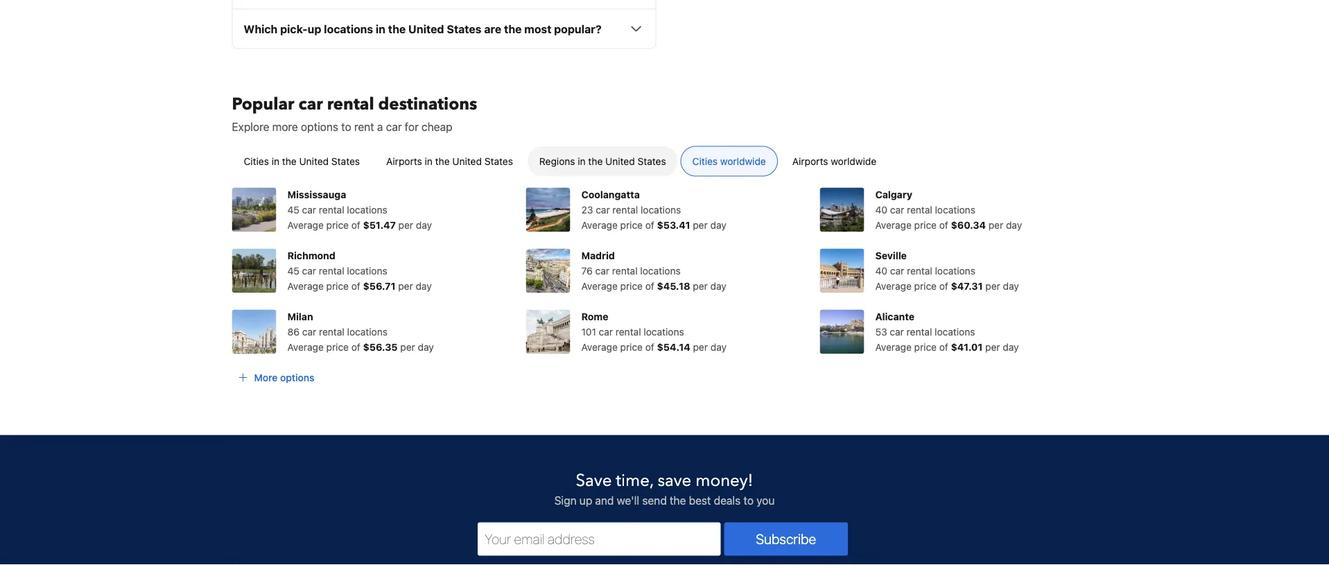 Task type: locate. For each thing, give the bounding box(es) containing it.
Your email address email field
[[478, 522, 721, 556]]

40
[[875, 204, 888, 215], [875, 265, 888, 276]]

price for $47.31
[[914, 280, 937, 291]]

cheap car rental in madrid image
[[526, 248, 570, 293]]

states left regions
[[485, 155, 513, 167]]

price down coolangatta
[[620, 219, 643, 230]]

up left and
[[580, 494, 592, 507]]

locations inside the milan 86 car rental locations average price of $56.35 per day
[[347, 326, 388, 337]]

0 horizontal spatial worldwide
[[720, 155, 766, 167]]

of left $53.41 on the top
[[645, 219, 655, 230]]

price inside mississauga 45 car rental locations average price of $51.47 per day
[[326, 219, 349, 230]]

day right $51.47
[[416, 219, 432, 230]]

united for airports in the united states
[[452, 155, 482, 167]]

worldwide inside 'button'
[[720, 155, 766, 167]]

per right $54.14
[[693, 341, 708, 352]]

0 vertical spatial up
[[308, 22, 321, 35]]

milan
[[287, 311, 313, 322]]

in for cities in the united states
[[272, 155, 280, 167]]

time,
[[616, 469, 654, 492]]

cheap car rental in mississauga image
[[232, 187, 276, 232]]

airports inside button
[[386, 155, 422, 167]]

subscribe button
[[724, 522, 848, 556]]

states
[[447, 22, 482, 35], [331, 155, 360, 167], [485, 155, 513, 167], [638, 155, 666, 167]]

rental inside calgary 40 car rental locations average price of $60.34 per day
[[907, 204, 933, 215]]

to inside popular car rental destinations explore more options to rent a car for cheap
[[341, 120, 351, 133]]

45 inside richmond 45 car rental locations average price of $56.71 per day
[[287, 265, 299, 276]]

day inside the milan 86 car rental locations average price of $56.35 per day
[[418, 341, 434, 352]]

cities in the united states
[[244, 155, 360, 167]]

1 airports from the left
[[386, 155, 422, 167]]

coolangatta
[[581, 188, 640, 200]]

day
[[416, 219, 432, 230], [710, 219, 727, 230], [1006, 219, 1022, 230], [416, 280, 432, 291], [710, 280, 727, 291], [1003, 280, 1019, 291], [418, 341, 434, 352], [711, 341, 727, 352], [1003, 341, 1019, 352]]

day inside calgary 40 car rental locations average price of $60.34 per day
[[1006, 219, 1022, 230]]

1 40 from the top
[[875, 204, 888, 215]]

per for $56.35
[[400, 341, 415, 352]]

per inside the milan 86 car rental locations average price of $56.35 per day
[[400, 341, 415, 352]]

price down richmond
[[326, 280, 349, 291]]

united up mississauga
[[299, 155, 329, 167]]

day inside the alicante 53 car rental locations average price of $41.01 per day
[[1003, 341, 1019, 352]]

locations up the $47.31
[[935, 265, 976, 276]]

united up coolangatta
[[605, 155, 635, 167]]

day inside seville 40 car rental locations average price of $47.31 per day
[[1003, 280, 1019, 291]]

rental inside coolangatta 23 car rental locations average price of $53.41 per day
[[613, 204, 638, 215]]

price inside calgary 40 car rental locations average price of $60.34 per day
[[914, 219, 937, 230]]

40 for seville
[[875, 265, 888, 276]]

day right $56.35 at the left bottom of page
[[418, 341, 434, 352]]

average down 101
[[581, 341, 618, 352]]

locations inside madrid 76 car rental locations average price of $45.18 per day
[[640, 265, 681, 276]]

rental inside madrid 76 car rental locations average price of $45.18 per day
[[612, 265, 638, 276]]

average for alicante 53 car rental locations average price of $41.01 per day
[[875, 341, 912, 352]]

worldwide
[[720, 155, 766, 167], [831, 155, 877, 167]]

price inside richmond 45 car rental locations average price of $56.71 per day
[[326, 280, 349, 291]]

per right $53.41 on the top
[[693, 219, 708, 230]]

rental inside richmond 45 car rental locations average price of $56.71 per day
[[319, 265, 344, 276]]

45
[[287, 204, 299, 215], [287, 265, 299, 276]]

locations inside mississauga 45 car rental locations average price of $51.47 per day
[[347, 204, 387, 215]]

rental inside the alicante 53 car rental locations average price of $41.01 per day
[[907, 326, 932, 337]]

in for airports in the united states
[[425, 155, 433, 167]]

of
[[351, 219, 361, 230], [645, 219, 655, 230], [940, 219, 949, 230], [351, 280, 361, 291], [645, 280, 655, 291], [940, 280, 949, 291], [351, 341, 361, 352], [645, 341, 655, 352], [940, 341, 949, 352]]

day for seville 40 car rental locations average price of $47.31 per day
[[1003, 280, 1019, 291]]

rental inside rome 101 car rental locations average price of $54.14 per day
[[616, 326, 641, 337]]

you
[[757, 494, 775, 507]]

average inside the milan 86 car rental locations average price of $56.35 per day
[[287, 341, 324, 352]]

2 worldwide from the left
[[831, 155, 877, 167]]

cities inside "cities worldwide" 'button'
[[693, 155, 718, 167]]

rental for mississauga 45 car rental locations average price of $51.47 per day
[[319, 204, 344, 215]]

0 vertical spatial 40
[[875, 204, 888, 215]]

save
[[658, 469, 692, 492]]

1 horizontal spatial to
[[744, 494, 754, 507]]

rental right 86
[[319, 326, 345, 337]]

richmond 45 car rental locations average price of $56.71 per day
[[287, 250, 432, 291]]

pick-
[[280, 22, 308, 35]]

price inside madrid 76 car rental locations average price of $45.18 per day
[[620, 280, 643, 291]]

per inside coolangatta 23 car rental locations average price of $53.41 per day
[[693, 219, 708, 230]]

rental
[[327, 93, 374, 116], [319, 204, 344, 215], [613, 204, 638, 215], [907, 204, 933, 215], [319, 265, 344, 276], [612, 265, 638, 276], [907, 265, 933, 276], [319, 326, 345, 337], [616, 326, 641, 337], [907, 326, 932, 337]]

23
[[581, 204, 593, 215]]

average inside rome 101 car rental locations average price of $54.14 per day
[[581, 341, 618, 352]]

car right 23
[[596, 204, 610, 215]]

cities inside cities in the united states button
[[244, 155, 269, 167]]

1 worldwide from the left
[[720, 155, 766, 167]]

per right the $47.31
[[986, 280, 1001, 291]]

40 down calgary
[[875, 204, 888, 215]]

car right "76"
[[595, 265, 610, 276]]

price left $60.34
[[914, 219, 937, 230]]

car right 86
[[302, 326, 316, 337]]

alicante 53 car rental locations average price of $41.01 per day
[[875, 311, 1019, 352]]

rental down mississauga
[[319, 204, 344, 215]]

and
[[595, 494, 614, 507]]

1 cities from the left
[[244, 155, 269, 167]]

popular
[[232, 93, 294, 116]]

day right '$45.18'
[[710, 280, 727, 291]]

per for $56.71
[[398, 280, 413, 291]]

to inside save time, save money! sign up and we'll send the best deals to you
[[744, 494, 754, 507]]

a
[[377, 120, 383, 133]]

average up milan
[[287, 280, 324, 291]]

car
[[299, 93, 323, 116], [386, 120, 402, 133], [302, 204, 316, 215], [596, 204, 610, 215], [890, 204, 904, 215], [302, 265, 316, 276], [595, 265, 610, 276], [890, 265, 904, 276], [302, 326, 316, 337], [599, 326, 613, 337], [890, 326, 904, 337]]

tab list containing cities in the united states
[[221, 146, 1109, 177]]

of left $60.34
[[940, 219, 949, 230]]

car for coolangatta 23 car rental locations average price of $53.41 per day
[[596, 204, 610, 215]]

per inside madrid 76 car rental locations average price of $45.18 per day
[[693, 280, 708, 291]]

rental up 'alicante'
[[907, 265, 933, 276]]

1 horizontal spatial worldwide
[[831, 155, 877, 167]]

rental down 'alicante'
[[907, 326, 932, 337]]

rental down calgary
[[907, 204, 933, 215]]

average up 'alicante'
[[875, 280, 912, 291]]

1 horizontal spatial up
[[580, 494, 592, 507]]

average inside madrid 76 car rental locations average price of $45.18 per day
[[581, 280, 618, 291]]

1 horizontal spatial airports
[[792, 155, 828, 167]]

locations up $56.35 at the left bottom of page
[[347, 326, 388, 337]]

to left the you
[[744, 494, 754, 507]]

locations up '$45.18'
[[640, 265, 681, 276]]

locations for rome 101 car rental locations average price of $54.14 per day
[[644, 326, 684, 337]]

45 inside mississauga 45 car rental locations average price of $51.47 per day
[[287, 204, 299, 215]]

locations right pick- at the left of the page
[[324, 22, 373, 35]]

up inside save time, save money! sign up and we'll send the best deals to you
[[580, 494, 592, 507]]

price down mississauga
[[326, 219, 349, 230]]

per
[[398, 219, 413, 230], [693, 219, 708, 230], [989, 219, 1004, 230], [398, 280, 413, 291], [693, 280, 708, 291], [986, 280, 1001, 291], [400, 341, 415, 352], [693, 341, 708, 352], [985, 341, 1000, 352]]

car inside mississauga 45 car rental locations average price of $51.47 per day
[[302, 204, 316, 215]]

of left $51.47
[[351, 219, 361, 230]]

options inside button
[[280, 372, 314, 383]]

average inside the alicante 53 car rental locations average price of $41.01 per day
[[875, 341, 912, 352]]

0 horizontal spatial to
[[341, 120, 351, 133]]

price for $41.01
[[914, 341, 937, 352]]

101
[[581, 326, 596, 337]]

per inside calgary 40 car rental locations average price of $60.34 per day
[[989, 219, 1004, 230]]

1 vertical spatial to
[[744, 494, 754, 507]]

locations for mississauga 45 car rental locations average price of $51.47 per day
[[347, 204, 387, 215]]

car inside madrid 76 car rental locations average price of $45.18 per day
[[595, 265, 610, 276]]

2 cities from the left
[[693, 155, 718, 167]]

cheap car rental in rome image
[[526, 309, 570, 354]]

states left are
[[447, 22, 482, 35]]

of left the $47.31
[[940, 280, 949, 291]]

45 down richmond
[[287, 265, 299, 276]]

average down "76"
[[581, 280, 618, 291]]

average down 23
[[581, 219, 618, 230]]

of inside rome 101 car rental locations average price of $54.14 per day
[[645, 341, 655, 352]]

of left $56.35 at the left bottom of page
[[351, 341, 361, 352]]

of inside the alicante 53 car rental locations average price of $41.01 per day
[[940, 341, 949, 352]]

of inside richmond 45 car rental locations average price of $56.71 per day
[[351, 280, 361, 291]]

of inside calgary 40 car rental locations average price of $60.34 per day
[[940, 219, 949, 230]]

of inside coolangatta 23 car rental locations average price of $53.41 per day
[[645, 219, 655, 230]]

to
[[341, 120, 351, 133], [744, 494, 754, 507]]

per inside richmond 45 car rental locations average price of $56.71 per day
[[398, 280, 413, 291]]

average inside coolangatta 23 car rental locations average price of $53.41 per day
[[581, 219, 618, 230]]

day inside richmond 45 car rental locations average price of $56.71 per day
[[416, 280, 432, 291]]

locations
[[324, 22, 373, 35], [347, 204, 387, 215], [641, 204, 681, 215], [935, 204, 976, 215], [347, 265, 387, 276], [640, 265, 681, 276], [935, 265, 976, 276], [347, 326, 388, 337], [644, 326, 684, 337], [935, 326, 975, 337]]

per right '$45.18'
[[693, 280, 708, 291]]

locations inside the alicante 53 car rental locations average price of $41.01 per day
[[935, 326, 975, 337]]

car down mississauga
[[302, 204, 316, 215]]

cities
[[244, 155, 269, 167], [693, 155, 718, 167]]

1 vertical spatial 45
[[287, 265, 299, 276]]

car down 'alicante'
[[890, 326, 904, 337]]

states inside dropdown button
[[447, 22, 482, 35]]

calgary 40 car rental locations average price of $60.34 per day
[[875, 188, 1022, 230]]

1 vertical spatial options
[[280, 372, 314, 383]]

in inside which pick-up locations in the united states are the most popular? dropdown button
[[376, 22, 386, 35]]

of inside mississauga 45 car rental locations average price of $51.47 per day
[[351, 219, 361, 230]]

car for rome 101 car rental locations average price of $54.14 per day
[[599, 326, 613, 337]]

price inside the milan 86 car rental locations average price of $56.35 per day
[[326, 341, 349, 352]]

car inside calgary 40 car rental locations average price of $60.34 per day
[[890, 204, 904, 215]]

$53.41
[[657, 219, 690, 230]]

airports inside button
[[792, 155, 828, 167]]

1 horizontal spatial cities
[[693, 155, 718, 167]]

average for richmond 45 car rental locations average price of $56.71 per day
[[287, 280, 324, 291]]

average
[[287, 219, 324, 230], [581, 219, 618, 230], [875, 219, 912, 230], [287, 280, 324, 291], [581, 280, 618, 291], [875, 280, 912, 291], [287, 341, 324, 352], [581, 341, 618, 352], [875, 341, 912, 352]]

car inside richmond 45 car rental locations average price of $56.71 per day
[[302, 265, 316, 276]]

cheap car rental in milan image
[[232, 309, 276, 354]]

$56.71
[[363, 280, 396, 291]]

rental down richmond
[[319, 265, 344, 276]]

day inside mississauga 45 car rental locations average price of $51.47 per day
[[416, 219, 432, 230]]

average down 86
[[287, 341, 324, 352]]

of left '$45.18'
[[645, 280, 655, 291]]

day right the $47.31
[[1003, 280, 1019, 291]]

of for $53.41
[[645, 219, 655, 230]]

states down rent
[[331, 155, 360, 167]]

mississauga
[[287, 188, 346, 200]]

car inside the milan 86 car rental locations average price of $56.35 per day
[[302, 326, 316, 337]]

0 vertical spatial options
[[301, 120, 338, 133]]

0 horizontal spatial airports
[[386, 155, 422, 167]]

of inside madrid 76 car rental locations average price of $45.18 per day
[[645, 280, 655, 291]]

save
[[576, 469, 612, 492]]

day inside madrid 76 car rental locations average price of $45.18 per day
[[710, 280, 727, 291]]

car right 101
[[599, 326, 613, 337]]

average for madrid 76 car rental locations average price of $45.18 per day
[[581, 280, 618, 291]]

locations inside calgary 40 car rental locations average price of $60.34 per day
[[935, 204, 976, 215]]

40 inside calgary 40 car rental locations average price of $60.34 per day
[[875, 204, 888, 215]]

86
[[287, 326, 300, 337]]

locations up $41.01
[[935, 326, 975, 337]]

car down calgary
[[890, 204, 904, 215]]

per right $56.35 at the left bottom of page
[[400, 341, 415, 352]]

united
[[408, 22, 444, 35], [299, 155, 329, 167], [452, 155, 482, 167], [605, 155, 635, 167]]

day right $41.01
[[1003, 341, 1019, 352]]

average for rome 101 car rental locations average price of $54.14 per day
[[581, 341, 618, 352]]

day right $56.71
[[416, 280, 432, 291]]

car inside rome 101 car rental locations average price of $54.14 per day
[[599, 326, 613, 337]]

rental down coolangatta
[[613, 204, 638, 215]]

airports up cheap car rental in calgary image
[[792, 155, 828, 167]]

average for milan 86 car rental locations average price of $56.35 per day
[[287, 341, 324, 352]]

average inside calgary 40 car rental locations average price of $60.34 per day
[[875, 219, 912, 230]]

price left '$45.18'
[[620, 280, 643, 291]]

united inside button
[[452, 155, 482, 167]]

rental up rent
[[327, 93, 374, 116]]

per right $56.71
[[398, 280, 413, 291]]

car down richmond
[[302, 265, 316, 276]]

united down cheap
[[452, 155, 482, 167]]

rental inside the milan 86 car rental locations average price of $56.35 per day
[[319, 326, 345, 337]]

average inside seville 40 car rental locations average price of $47.31 per day
[[875, 280, 912, 291]]

price for $45.18
[[620, 280, 643, 291]]

rental for madrid 76 car rental locations average price of $45.18 per day
[[612, 265, 638, 276]]

day right $54.14
[[711, 341, 727, 352]]

2 airports from the left
[[792, 155, 828, 167]]

76
[[581, 265, 593, 276]]

locations up $56.71
[[347, 265, 387, 276]]

price left the $47.31
[[914, 280, 937, 291]]

cheap car rental in alicante image
[[820, 309, 864, 354]]

0 horizontal spatial cities
[[244, 155, 269, 167]]

to left rent
[[341, 120, 351, 133]]

per right $60.34
[[989, 219, 1004, 230]]

rental down madrid
[[612, 265, 638, 276]]

sign
[[555, 494, 577, 507]]

day inside rome 101 car rental locations average price of $54.14 per day
[[711, 341, 727, 352]]

day for richmond 45 car rental locations average price of $56.71 per day
[[416, 280, 432, 291]]

airports
[[386, 155, 422, 167], [792, 155, 828, 167]]

up
[[308, 22, 321, 35], [580, 494, 592, 507]]

mississauga 45 car rental locations average price of $51.47 per day
[[287, 188, 432, 230]]

madrid
[[581, 250, 615, 261]]

price inside the alicante 53 car rental locations average price of $41.01 per day
[[914, 341, 937, 352]]

per right $41.01
[[985, 341, 1000, 352]]

price inside coolangatta 23 car rental locations average price of $53.41 per day
[[620, 219, 643, 230]]

53
[[875, 326, 887, 337]]

locations inside seville 40 car rental locations average price of $47.31 per day
[[935, 265, 976, 276]]

2 40 from the top
[[875, 265, 888, 276]]

1 vertical spatial 40
[[875, 265, 888, 276]]

day right $53.41 on the top
[[710, 219, 727, 230]]

$54.14
[[657, 341, 691, 352]]

locations for madrid 76 car rental locations average price of $45.18 per day
[[640, 265, 681, 276]]

car down "seville"
[[890, 265, 904, 276]]

locations up $54.14
[[644, 326, 684, 337]]

best
[[689, 494, 711, 507]]

we'll
[[617, 494, 640, 507]]

average inside richmond 45 car rental locations average price of $56.71 per day
[[287, 280, 324, 291]]

milan 86 car rental locations average price of $56.35 per day
[[287, 311, 434, 352]]

popular car rental destinations explore more options to rent a car for cheap
[[232, 93, 477, 133]]

price
[[326, 219, 349, 230], [620, 219, 643, 230], [914, 219, 937, 230], [326, 280, 349, 291], [620, 280, 643, 291], [914, 280, 937, 291], [326, 341, 349, 352], [620, 341, 643, 352], [914, 341, 937, 352]]

1 vertical spatial up
[[580, 494, 592, 507]]

per inside mississauga 45 car rental locations average price of $51.47 per day
[[398, 219, 413, 230]]

40 down "seville"
[[875, 265, 888, 276]]

price inside seville 40 car rental locations average price of $47.31 per day
[[914, 280, 937, 291]]

day inside coolangatta 23 car rental locations average price of $53.41 per day
[[710, 219, 727, 230]]

cities worldwide button
[[681, 146, 778, 176]]

of inside seville 40 car rental locations average price of $47.31 per day
[[940, 280, 949, 291]]

in inside airports in the united states button
[[425, 155, 433, 167]]

average up richmond
[[287, 219, 324, 230]]

of inside the milan 86 car rental locations average price of $56.35 per day
[[351, 341, 361, 352]]

car inside the alicante 53 car rental locations average price of $41.01 per day
[[890, 326, 904, 337]]

locations inside richmond 45 car rental locations average price of $56.71 per day
[[347, 265, 387, 276]]

car for calgary 40 car rental locations average price of $60.34 per day
[[890, 204, 904, 215]]

tab list
[[221, 146, 1109, 177]]

price left $41.01
[[914, 341, 937, 352]]

cities worldwide
[[693, 155, 766, 167]]

per for $60.34
[[989, 219, 1004, 230]]

45 down mississauga
[[287, 204, 299, 215]]

of for $56.35
[[351, 341, 361, 352]]

car inside seville 40 car rental locations average price of $47.31 per day
[[890, 265, 904, 276]]

40 inside seville 40 car rental locations average price of $47.31 per day
[[875, 265, 888, 276]]

average down 53
[[875, 341, 912, 352]]

rental for richmond 45 car rental locations average price of $56.71 per day
[[319, 265, 344, 276]]

cheap car rental in seville image
[[820, 248, 864, 293]]

of left $41.01
[[940, 341, 949, 352]]

the
[[388, 22, 406, 35], [504, 22, 522, 35], [282, 155, 297, 167], [435, 155, 450, 167], [588, 155, 603, 167], [670, 494, 686, 507]]

rental for rome 101 car rental locations average price of $54.14 per day
[[616, 326, 641, 337]]

locations inside rome 101 car rental locations average price of $54.14 per day
[[644, 326, 684, 337]]

1 45 from the top
[[287, 204, 299, 215]]

per inside seville 40 car rental locations average price of $47.31 per day
[[986, 280, 1001, 291]]

rental for coolangatta 23 car rental locations average price of $53.41 per day
[[613, 204, 638, 215]]

save time, save money! sign up and we'll send the best deals to you
[[555, 469, 775, 507]]

of for $60.34
[[940, 219, 949, 230]]

of left $54.14
[[645, 341, 655, 352]]

$45.18
[[657, 280, 690, 291]]

per inside rome 101 car rental locations average price of $54.14 per day
[[693, 341, 708, 352]]

airports down for
[[386, 155, 422, 167]]

locations for calgary 40 car rental locations average price of $60.34 per day
[[935, 204, 976, 215]]

states up coolangatta 23 car rental locations average price of $53.41 per day
[[638, 155, 666, 167]]

of for $47.31
[[940, 280, 949, 291]]

price for $60.34
[[914, 219, 937, 230]]

states inside button
[[485, 155, 513, 167]]

locations up $51.47
[[347, 204, 387, 215]]

car for seville 40 car rental locations average price of $47.31 per day
[[890, 265, 904, 276]]

0 vertical spatial to
[[341, 120, 351, 133]]

price inside rome 101 car rental locations average price of $54.14 per day
[[620, 341, 643, 352]]

locations up $53.41 on the top
[[641, 204, 681, 215]]

worldwide inside button
[[831, 155, 877, 167]]

day for alicante 53 car rental locations average price of $41.01 per day
[[1003, 341, 1019, 352]]

price left $56.35 at the left bottom of page
[[326, 341, 349, 352]]

car inside coolangatta 23 car rental locations average price of $53.41 per day
[[596, 204, 610, 215]]

cities for cities worldwide
[[693, 155, 718, 167]]

rental right 101
[[616, 326, 641, 337]]

rental inside popular car rental destinations explore more options to rent a car for cheap
[[327, 93, 374, 116]]

in
[[376, 22, 386, 35], [272, 155, 280, 167], [425, 155, 433, 167], [578, 155, 586, 167]]

per right $51.47
[[398, 219, 413, 230]]

per inside the alicante 53 car rental locations average price of $41.01 per day
[[985, 341, 1000, 352]]

up right which
[[308, 22, 321, 35]]

which pick-up locations in the united states are the most popular? button
[[244, 20, 645, 37]]

2 45 from the top
[[287, 265, 299, 276]]

rental inside seville 40 car rental locations average price of $47.31 per day
[[907, 265, 933, 276]]

0 vertical spatial 45
[[287, 204, 299, 215]]

average down calgary
[[875, 219, 912, 230]]

of left $56.71
[[351, 280, 361, 291]]

options
[[301, 120, 338, 133], [280, 372, 314, 383]]

options right more
[[280, 372, 314, 383]]

options right 'more'
[[301, 120, 338, 133]]

locations up $60.34
[[935, 204, 976, 215]]

cities for cities in the united states
[[244, 155, 269, 167]]

price left $54.14
[[620, 341, 643, 352]]

seville 40 car rental locations average price of $47.31 per day
[[875, 250, 1019, 291]]

rental inside mississauga 45 car rental locations average price of $51.47 per day
[[319, 204, 344, 215]]

locations inside coolangatta 23 car rental locations average price of $53.41 per day
[[641, 204, 681, 215]]

in inside cities in the united states button
[[272, 155, 280, 167]]

average inside mississauga 45 car rental locations average price of $51.47 per day
[[287, 219, 324, 230]]

per for $47.31
[[986, 280, 1001, 291]]

car for mississauga 45 car rental locations average price of $51.47 per day
[[302, 204, 316, 215]]

cheap car rental in coolangatta image
[[526, 187, 570, 232]]

price for $53.41
[[620, 219, 643, 230]]

of for $54.14
[[645, 341, 655, 352]]

day right $60.34
[[1006, 219, 1022, 230]]

0 horizontal spatial up
[[308, 22, 321, 35]]

in inside regions in the united states button
[[578, 155, 586, 167]]

united left are
[[408, 22, 444, 35]]



Task type: vqa. For each thing, say whether or not it's contained in the screenshot.


Task type: describe. For each thing, give the bounding box(es) containing it.
45 for richmond
[[287, 265, 299, 276]]

car right the popular
[[299, 93, 323, 116]]

airports in the united states button
[[375, 146, 525, 176]]

day for mississauga 45 car rental locations average price of $51.47 per day
[[416, 219, 432, 230]]

$41.01
[[951, 341, 983, 352]]

states for regions in the united states
[[638, 155, 666, 167]]

united inside dropdown button
[[408, 22, 444, 35]]

of for $56.71
[[351, 280, 361, 291]]

the inside button
[[435, 155, 450, 167]]

per for $45.18
[[693, 280, 708, 291]]

car for milan 86 car rental locations average price of $56.35 per day
[[302, 326, 316, 337]]

car right a
[[386, 120, 402, 133]]

price for $51.47
[[326, 219, 349, 230]]

send
[[642, 494, 667, 507]]

locations for alicante 53 car rental locations average price of $41.01 per day
[[935, 326, 975, 337]]

regions
[[539, 155, 575, 167]]

rent
[[354, 120, 374, 133]]

day for calgary 40 car rental locations average price of $60.34 per day
[[1006, 219, 1022, 230]]

rental for seville 40 car rental locations average price of $47.31 per day
[[907, 265, 933, 276]]

day for coolangatta 23 car rental locations average price of $53.41 per day
[[710, 219, 727, 230]]

airports for airports in the united states
[[386, 155, 422, 167]]

richmond
[[287, 250, 335, 261]]

in for regions in the united states
[[578, 155, 586, 167]]

airports worldwide button
[[781, 146, 888, 176]]

locations inside dropdown button
[[324, 22, 373, 35]]

of for $45.18
[[645, 280, 655, 291]]

airports in the united states
[[386, 155, 513, 167]]

rental for calgary 40 car rental locations average price of $60.34 per day
[[907, 204, 933, 215]]

states for cities in the united states
[[331, 155, 360, 167]]

average for calgary 40 car rental locations average price of $60.34 per day
[[875, 219, 912, 230]]

rome
[[581, 311, 609, 322]]

for
[[405, 120, 419, 133]]

madrid 76 car rental locations average price of $45.18 per day
[[581, 250, 727, 291]]

airports for airports worldwide
[[792, 155, 828, 167]]

which
[[244, 22, 278, 35]]

day for rome 101 car rental locations average price of $54.14 per day
[[711, 341, 727, 352]]

price for $56.35
[[326, 341, 349, 352]]

airports worldwide
[[792, 155, 877, 167]]

calgary
[[875, 188, 913, 200]]

united for regions in the united states
[[605, 155, 635, 167]]

average for coolangatta 23 car rental locations average price of $53.41 per day
[[581, 219, 618, 230]]

price for $56.71
[[326, 280, 349, 291]]

car for richmond 45 car rental locations average price of $56.71 per day
[[302, 265, 316, 276]]

up inside which pick-up locations in the united states are the most popular? dropdown button
[[308, 22, 321, 35]]

worldwide for cities worldwide
[[720, 155, 766, 167]]

explore
[[232, 120, 269, 133]]

car for alicante 53 car rental locations average price of $41.01 per day
[[890, 326, 904, 337]]

average for mississauga 45 car rental locations average price of $51.47 per day
[[287, 219, 324, 230]]

of for $41.01
[[940, 341, 949, 352]]

are
[[484, 22, 502, 35]]

deals
[[714, 494, 741, 507]]

cheap
[[422, 120, 453, 133]]

locations for richmond 45 car rental locations average price of $56.71 per day
[[347, 265, 387, 276]]

money!
[[696, 469, 753, 492]]

rental for milan 86 car rental locations average price of $56.35 per day
[[319, 326, 345, 337]]

$47.31
[[951, 280, 983, 291]]

$60.34
[[951, 219, 986, 230]]

rental for alicante 53 car rental locations average price of $41.01 per day
[[907, 326, 932, 337]]

cheap car rental in richmond image
[[232, 248, 276, 293]]

per for $41.01
[[985, 341, 1000, 352]]

popular?
[[554, 22, 602, 35]]

more
[[272, 120, 298, 133]]

subscribe
[[756, 531, 816, 547]]

cheap car rental in calgary image
[[820, 187, 864, 232]]

$51.47
[[363, 219, 396, 230]]

states for airports in the united states
[[485, 155, 513, 167]]

of for $51.47
[[351, 219, 361, 230]]

locations for seville 40 car rental locations average price of $47.31 per day
[[935, 265, 976, 276]]

average for seville 40 car rental locations average price of $47.31 per day
[[875, 280, 912, 291]]

rome 101 car rental locations average price of $54.14 per day
[[581, 311, 727, 352]]

locations for milan 86 car rental locations average price of $56.35 per day
[[347, 326, 388, 337]]

car for madrid 76 car rental locations average price of $45.18 per day
[[595, 265, 610, 276]]

alicante
[[875, 311, 915, 322]]

cities in the united states button
[[232, 146, 372, 176]]

more options button
[[232, 365, 320, 390]]

per for $53.41
[[693, 219, 708, 230]]

seville
[[875, 250, 907, 261]]

day for milan 86 car rental locations average price of $56.35 per day
[[418, 341, 434, 352]]

options inside popular car rental destinations explore more options to rent a car for cheap
[[301, 120, 338, 133]]

coolangatta 23 car rental locations average price of $53.41 per day
[[581, 188, 727, 230]]

more
[[254, 372, 278, 383]]

regions in the united states button
[[528, 146, 678, 176]]

the inside save time, save money! sign up and we'll send the best deals to you
[[670, 494, 686, 507]]

45 for mississauga
[[287, 204, 299, 215]]

destinations
[[378, 93, 477, 116]]

per for $54.14
[[693, 341, 708, 352]]

which pick-up locations in the united states are the most popular?
[[244, 22, 602, 35]]

united for cities in the united states
[[299, 155, 329, 167]]

more options
[[254, 372, 314, 383]]

$56.35
[[363, 341, 398, 352]]

price for $54.14
[[620, 341, 643, 352]]

worldwide for airports worldwide
[[831, 155, 877, 167]]

most
[[524, 22, 552, 35]]

locations for coolangatta 23 car rental locations average price of $53.41 per day
[[641, 204, 681, 215]]

day for madrid 76 car rental locations average price of $45.18 per day
[[710, 280, 727, 291]]

40 for calgary
[[875, 204, 888, 215]]

regions in the united states
[[539, 155, 666, 167]]

per for $51.47
[[398, 219, 413, 230]]



